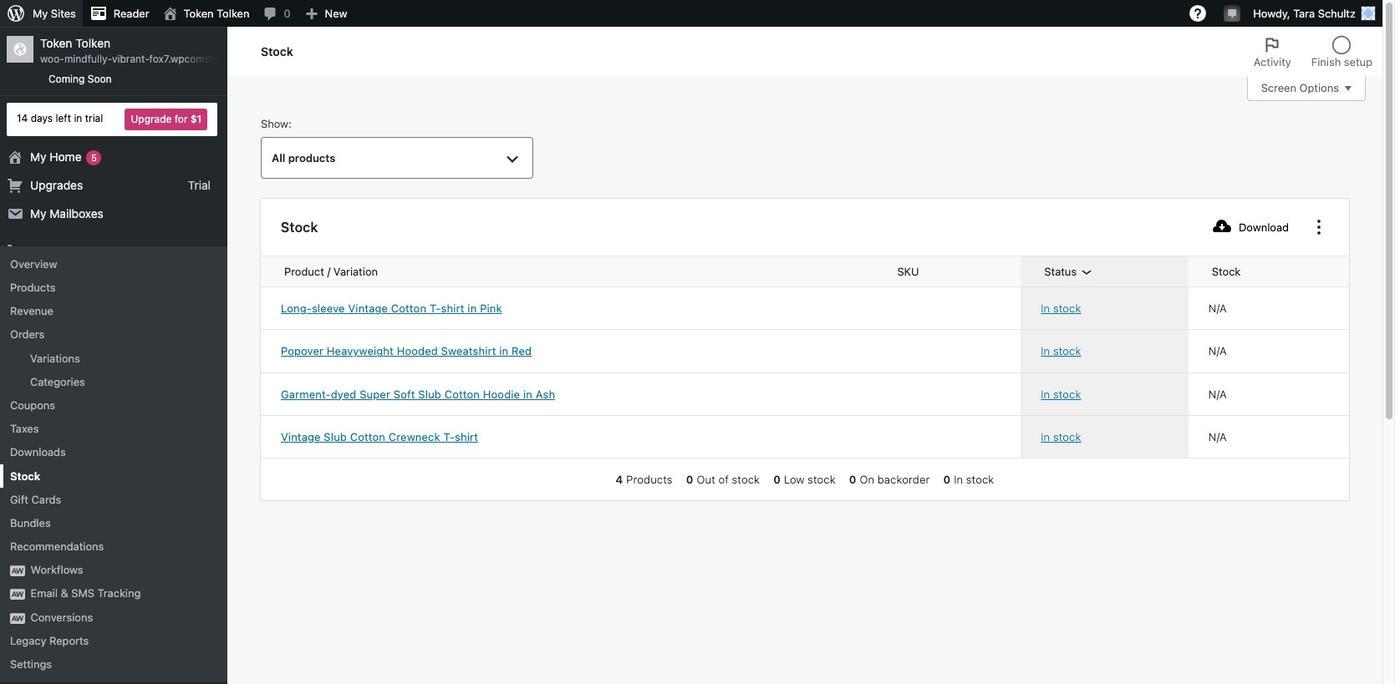 Task type: describe. For each thing, give the bounding box(es) containing it.
trial
[[188, 178, 211, 192]]

hooded
[[397, 345, 438, 358]]

token tolken link
[[156, 0, 256, 27]]

t- for crewneck
[[443, 430, 455, 444]]

workflows
[[31, 564, 83, 577]]

:
[[289, 117, 292, 130]]

days
[[31, 112, 53, 125]]

1 vertical spatial cotton
[[445, 388, 480, 401]]

activity button
[[1244, 27, 1302, 77]]

finish setup
[[1312, 55, 1373, 69]]

in stock link for long-sleeve vintage cotton t-shirt in pink
[[1041, 301, 1169, 316]]

main menu navigation
[[0, 27, 263, 685]]

automatewoo element for conversions
[[10, 613, 25, 624]]

bundles
[[10, 517, 51, 530]]

analytics
[[30, 359, 79, 373]]

downloads link
[[0, 441, 227, 464]]

garment-dyed super soft slub cotton hoodie in ash
[[281, 388, 555, 401]]

in left red
[[499, 345, 509, 358]]

backorder
[[878, 473, 930, 487]]

gift
[[10, 493, 28, 506]]

reader link
[[83, 0, 156, 27]]

/
[[327, 265, 331, 279]]

in left pink
[[468, 302, 477, 315]]

coupons
[[10, 399, 55, 412]]

0 for 0 out of stock
[[686, 473, 693, 487]]

14 days left in trial
[[17, 112, 103, 125]]

stock inside main menu navigation
[[10, 469, 40, 483]]

workflows link
[[0, 559, 227, 582]]

0 for 0 in stock
[[943, 473, 951, 487]]

bundles link
[[0, 512, 227, 535]]

mindfully-
[[64, 53, 112, 65]]

all
[[272, 151, 285, 165]]

long-
[[281, 302, 312, 315]]

out
[[697, 473, 716, 487]]

revenue link
[[0, 299, 227, 323]]

show :
[[261, 117, 292, 130]]

token tolken woo-mindfully-vibrant-fox7.wpcomstaging.com coming soon
[[40, 36, 263, 85]]

in stock link for garment-dyed super soft slub cotton hoodie in ash
[[1041, 387, 1169, 402]]

conversions link
[[0, 606, 227, 629]]

setup
[[1344, 55, 1373, 69]]

home
[[50, 149, 82, 164]]

products inside section
[[626, 473, 673, 487]]

in stock link for vintage slub cotton crewneck t-shirt
[[1041, 430, 1169, 445]]

n/a for long-sleeve vintage cotton t-shirt in pink
[[1209, 302, 1227, 315]]

4 products
[[616, 473, 673, 487]]

0 on backorder
[[849, 473, 930, 487]]

my for my sites
[[33, 7, 48, 20]]

pink
[[480, 302, 502, 315]]

1 products link from the top
[[0, 266, 227, 295]]

variation
[[333, 265, 378, 279]]

0 out of stock
[[686, 473, 760, 487]]

upgrades
[[30, 178, 83, 192]]

in stock link for popover heavyweight hooded sweatshirt in red
[[1041, 344, 1169, 359]]

howdy, tara schultz
[[1253, 7, 1356, 20]]

categories
[[30, 375, 85, 389]]

vintage slub cotton crewneck t-shirt
[[281, 430, 478, 444]]

0 for 0
[[284, 7, 291, 20]]

stock inside button
[[1212, 265, 1241, 279]]

popover
[[281, 345, 324, 358]]

options
[[1300, 81, 1339, 95]]

in inside navigation
[[74, 112, 82, 125]]

gift cards
[[10, 493, 61, 506]]

email & sms tracking link
[[0, 582, 227, 606]]

soft
[[394, 388, 415, 401]]

hoodie
[[483, 388, 520, 401]]

customers
[[30, 301, 89, 316]]

taxes link
[[0, 417, 227, 441]]

howdy,
[[1253, 7, 1291, 20]]

vibrant-
[[112, 53, 149, 65]]

choose which values to display image
[[1309, 218, 1329, 238]]

my for my mailboxes
[[30, 206, 46, 221]]

legacy
[[10, 634, 46, 648]]

download
[[1239, 221, 1289, 234]]

overview link
[[0, 252, 227, 276]]

reader
[[114, 7, 149, 20]]

categories link
[[0, 370, 227, 394]]

ash
[[536, 388, 555, 401]]

2 products link from the top
[[0, 276, 227, 299]]

sweatshirt
[[441, 345, 496, 358]]

long-sleeve vintage cotton t-shirt in pink
[[281, 302, 502, 315]]

0 vertical spatial slub
[[418, 388, 441, 401]]

$1
[[191, 113, 201, 125]]

section containing 4
[[609, 472, 1001, 488]]

in for long-sleeve vintage cotton t-shirt in pink
[[1041, 302, 1050, 315]]

1 orders link from the top
[[0, 238, 227, 266]]

stock up product
[[281, 220, 318, 235]]

screen options
[[1261, 81, 1339, 95]]

stock down 0 link
[[261, 44, 293, 58]]

analytics link
[[0, 352, 227, 380]]

product / variation
[[284, 265, 378, 279]]

n/a for popover heavyweight hooded sweatshirt in red
[[1209, 345, 1227, 358]]

stock link
[[0, 464, 227, 488]]

shirt for cotton
[[441, 302, 465, 315]]

variations link
[[0, 347, 227, 370]]

in for popover heavyweight hooded sweatshirt in red
[[1041, 345, 1050, 358]]

overview
[[10, 257, 57, 271]]

tolken for token tolken woo-mindfully-vibrant-fox7.wpcomstaging.com coming soon
[[75, 36, 110, 50]]

tara
[[1294, 7, 1315, 20]]

revenue
[[10, 304, 53, 318]]

recommendations link
[[0, 535, 227, 559]]

in left ash at the left of the page
[[523, 388, 533, 401]]

vintage slub cotton crewneck t-shirt link
[[281, 430, 854, 445]]

sleeve
[[312, 302, 345, 315]]

notification image
[[1226, 6, 1239, 19]]

my sites
[[33, 7, 76, 20]]

settings
[[10, 658, 52, 671]]

new
[[325, 7, 347, 20]]



Task type: locate. For each thing, give the bounding box(es) containing it.
upgrade for $1
[[131, 113, 201, 125]]

1 vertical spatial my
[[30, 149, 46, 164]]

garment-
[[281, 388, 331, 401]]

cotton down super
[[350, 430, 385, 444]]

gift cards link
[[0, 488, 227, 512]]

1 horizontal spatial cotton
[[391, 302, 427, 315]]

0 horizontal spatial tolken
[[75, 36, 110, 50]]

tolken up mindfully-
[[75, 36, 110, 50]]

automatewoo element left workflows at the bottom of page
[[10, 566, 25, 577]]

stock down "download" button
[[1212, 265, 1241, 279]]

product / variation button
[[274, 257, 408, 287]]

products link up revenue link
[[0, 266, 227, 295]]

upgrade for $1 button
[[125, 108, 207, 130]]

product
[[284, 265, 324, 279]]

token tolken
[[184, 7, 250, 20]]

in stock for garment-dyed super soft slub cotton hoodie in ash
[[1041, 388, 1081, 401]]

tab list
[[1244, 27, 1383, 77]]

vintage down garment-
[[281, 430, 321, 444]]

my left home on the top left of the page
[[30, 149, 46, 164]]

3 n/a from the top
[[1209, 388, 1227, 401]]

0 left on
[[849, 473, 857, 487]]

t-
[[430, 302, 441, 315], [443, 430, 455, 444]]

my down upgrades
[[30, 206, 46, 221]]

section
[[609, 472, 1001, 488]]

1 vertical spatial vintage
[[281, 430, 321, 444]]

0 vertical spatial t-
[[430, 302, 441, 315]]

recommendations
[[10, 540, 104, 554]]

sites
[[51, 7, 76, 20]]

stock button
[[1202, 257, 1271, 287]]

4 in stock from the top
[[1041, 430, 1081, 444]]

0 for 0 low stock
[[773, 473, 781, 487]]

cotton left hoodie
[[445, 388, 480, 401]]

tolken
[[217, 7, 250, 20], [75, 36, 110, 50]]

0 vertical spatial cotton
[[391, 302, 427, 315]]

n/a for garment-dyed super soft slub cotton hoodie in ash
[[1209, 388, 1227, 401]]

trial
[[85, 112, 103, 125]]

1 horizontal spatial slub
[[418, 388, 441, 401]]

in
[[74, 112, 82, 125], [468, 302, 477, 315], [499, 345, 509, 358], [523, 388, 533, 401]]

tolken inside token tolken woo-mindfully-vibrant-fox7.wpcomstaging.com coming soon
[[75, 36, 110, 50]]

payments
[[30, 330, 86, 344]]

1 horizontal spatial token
[[184, 7, 214, 20]]

my mailboxes
[[30, 206, 103, 221]]

n/a for vintage slub cotton crewneck t-shirt
[[1209, 430, 1227, 444]]

my home 5
[[30, 149, 97, 164]]

tab list containing activity
[[1244, 27, 1383, 77]]

0 horizontal spatial vintage
[[281, 430, 321, 444]]

my left sites
[[33, 7, 48, 20]]

0 right "backorder"
[[943, 473, 951, 487]]

email
[[31, 587, 58, 601]]

shirt
[[441, 302, 465, 315], [455, 430, 478, 444]]

t- for cotton
[[430, 302, 441, 315]]

orders down revenue
[[10, 328, 45, 341]]

left
[[56, 112, 71, 125]]

token inside toolbar navigation
[[184, 7, 214, 20]]

finish
[[1312, 55, 1341, 69]]

&
[[61, 587, 68, 601]]

automatewoo element inside 'conversions' "link"
[[10, 613, 25, 624]]

0 vertical spatial token
[[184, 7, 214, 20]]

1 horizontal spatial vintage
[[348, 302, 388, 315]]

low
[[784, 473, 805, 487]]

0
[[284, 7, 291, 20], [686, 473, 693, 487], [773, 473, 781, 487], [849, 473, 857, 487], [943, 473, 951, 487]]

tolken left 0 link
[[217, 7, 250, 20]]

all products button
[[261, 137, 533, 179]]

upgrade
[[131, 113, 172, 125]]

coming
[[48, 73, 85, 85]]

0 horizontal spatial token
[[40, 36, 72, 50]]

my for my home 5
[[30, 149, 46, 164]]

0 vertical spatial tolken
[[217, 7, 250, 20]]

products link
[[0, 266, 227, 295], [0, 276, 227, 299]]

in stock for popover heavyweight hooded sweatshirt in red
[[1041, 345, 1081, 358]]

legacy reports
[[10, 634, 89, 648]]

0 left the out
[[686, 473, 693, 487]]

on
[[860, 473, 875, 487]]

my inside toolbar navigation
[[33, 7, 48, 20]]

orders
[[30, 244, 67, 258], [10, 328, 45, 341]]

red
[[512, 345, 532, 358]]

tolken inside 'token tolken' link
[[217, 7, 250, 20]]

popover heavyweight hooded sweatshirt in red link
[[281, 344, 854, 359]]

t- right crewneck
[[443, 430, 455, 444]]

customers link
[[0, 295, 227, 323]]

0 vertical spatial my
[[33, 7, 48, 20]]

4 in stock link from the top
[[1041, 430, 1169, 445]]

0 horizontal spatial slub
[[324, 430, 347, 444]]

3 automatewoo element from the top
[[10, 613, 25, 624]]

0 vertical spatial vintage
[[348, 302, 388, 315]]

0 inside toolbar navigation
[[284, 7, 291, 20]]

sku button
[[887, 257, 949, 287]]

screen options button
[[1247, 76, 1366, 101]]

2 in stock link from the top
[[1041, 344, 1169, 359]]

download button
[[1202, 213, 1299, 243]]

0 horizontal spatial t-
[[430, 302, 441, 315]]

conversions
[[31, 611, 93, 624]]

2 orders link from the top
[[0, 323, 227, 347]]

automatewoo element left 'email'
[[10, 590, 25, 601]]

1 in stock link from the top
[[1041, 301, 1169, 316]]

vintage down variation
[[348, 302, 388, 315]]

products
[[288, 151, 336, 165]]

taxes
[[10, 422, 39, 436]]

orders link
[[0, 238, 227, 266], [0, 323, 227, 347]]

4 n/a from the top
[[1209, 430, 1227, 444]]

1 vertical spatial token
[[40, 36, 72, 50]]

shirt left pink
[[441, 302, 465, 315]]

1 automatewoo element from the top
[[10, 566, 25, 577]]

1 vertical spatial slub
[[324, 430, 347, 444]]

0 vertical spatial orders
[[30, 244, 67, 258]]

0 horizontal spatial cotton
[[350, 430, 385, 444]]

automatewoo element for email & sms tracking
[[10, 590, 25, 601]]

1 horizontal spatial t-
[[443, 430, 455, 444]]

1 n/a from the top
[[1209, 302, 1227, 315]]

in stock for long-sleeve vintage cotton t-shirt in pink
[[1041, 302, 1081, 315]]

in for garment-dyed super soft slub cotton hoodie in ash
[[1041, 388, 1050, 401]]

in right the "left"
[[74, 112, 82, 125]]

token up woo- at top
[[40, 36, 72, 50]]

1 horizontal spatial tolken
[[217, 7, 250, 20]]

finish setup button
[[1302, 27, 1383, 77]]

email & sms tracking
[[31, 587, 141, 601]]

0 vertical spatial shirt
[[441, 302, 465, 315]]

stock
[[1053, 302, 1081, 315], [1053, 345, 1081, 358], [1053, 388, 1081, 401], [1053, 430, 1081, 444], [732, 473, 760, 487], [808, 473, 836, 487], [966, 473, 994, 487]]

in stock for vintage slub cotton crewneck t-shirt
[[1041, 430, 1081, 444]]

vintage
[[348, 302, 388, 315], [281, 430, 321, 444]]

of
[[719, 473, 729, 487]]

tolken for token tolken
[[217, 7, 250, 20]]

status button
[[1034, 257, 1107, 287]]

shirt for crewneck
[[455, 430, 478, 444]]

0 vertical spatial automatewoo element
[[10, 566, 25, 577]]

token up fox7.wpcomstaging.com
[[184, 7, 214, 20]]

1 vertical spatial orders link
[[0, 323, 227, 347]]

payments link
[[0, 323, 227, 352]]

products link up payments link
[[0, 276, 227, 299]]

automatewoo element for workflows
[[10, 566, 25, 577]]

products
[[30, 273, 79, 287], [10, 281, 56, 294], [626, 473, 673, 487]]

2 in stock from the top
[[1041, 345, 1081, 358]]

0 left new link
[[284, 7, 291, 20]]

cotton up the popover heavyweight hooded sweatshirt in red
[[391, 302, 427, 315]]

2 vertical spatial cotton
[[350, 430, 385, 444]]

automatewoo element inside email & sms tracking link
[[10, 590, 25, 601]]

toolbar navigation
[[0, 0, 1383, 30]]

legacy reports link
[[0, 629, 227, 653]]

status
[[1044, 265, 1077, 279]]

shirt right crewneck
[[455, 430, 478, 444]]

automatewoo element up legacy
[[10, 613, 25, 624]]

0 for 0 on backorder
[[849, 473, 857, 487]]

slub right soft
[[418, 388, 441, 401]]

cotton
[[391, 302, 427, 315], [445, 388, 480, 401], [350, 430, 385, 444]]

token for token tolken woo-mindfully-vibrant-fox7.wpcomstaging.com coming soon
[[40, 36, 72, 50]]

fox7.wpcomstaging.com
[[149, 53, 263, 65]]

slub down dyed on the bottom of page
[[324, 430, 347, 444]]

2 horizontal spatial cotton
[[445, 388, 480, 401]]

1 vertical spatial shirt
[[455, 430, 478, 444]]

orders down my mailboxes
[[30, 244, 67, 258]]

activity
[[1254, 55, 1292, 69]]

1 vertical spatial tolken
[[75, 36, 110, 50]]

woo-
[[40, 53, 64, 65]]

3 in stock from the top
[[1041, 388, 1081, 401]]

settings link
[[0, 653, 227, 677]]

3 in stock link from the top
[[1041, 387, 1169, 402]]

0 vertical spatial orders link
[[0, 238, 227, 266]]

automatewoo element
[[10, 566, 25, 577], [10, 590, 25, 601], [10, 613, 25, 624]]

my mailboxes link
[[0, 200, 227, 228]]

token for token tolken
[[184, 7, 214, 20]]

14
[[17, 112, 28, 125]]

in inside section
[[954, 473, 963, 487]]

long-sleeve vintage cotton t-shirt in pink link
[[281, 301, 854, 316]]

t- up hooded at left bottom
[[430, 302, 441, 315]]

1 vertical spatial automatewoo element
[[10, 590, 25, 601]]

token inside token tolken woo-mindfully-vibrant-fox7.wpcomstaging.com coming soon
[[40, 36, 72, 50]]

1 vertical spatial orders
[[10, 328, 45, 341]]

1 in stock from the top
[[1041, 302, 1081, 315]]

2 automatewoo element from the top
[[10, 590, 25, 601]]

0 left low
[[773, 473, 781, 487]]

in for vintage slub cotton crewneck t-shirt
[[1041, 430, 1050, 444]]

downloads
[[10, 446, 66, 459]]

all products
[[272, 151, 336, 165]]

2 n/a from the top
[[1209, 345, 1227, 358]]

2 vertical spatial automatewoo element
[[10, 613, 25, 624]]

2 vertical spatial my
[[30, 206, 46, 221]]

0 low stock
[[773, 473, 836, 487]]

1 vertical spatial t-
[[443, 430, 455, 444]]

screen
[[1261, 81, 1297, 95]]

super
[[360, 388, 390, 401]]

show
[[261, 117, 289, 130]]

garment-dyed super soft slub cotton hoodie in ash link
[[281, 387, 854, 402]]

stock up the gift
[[10, 469, 40, 483]]

automatewoo element inside workflows link
[[10, 566, 25, 577]]



Task type: vqa. For each thing, say whether or not it's contained in the screenshot.
legacy reports link
yes



